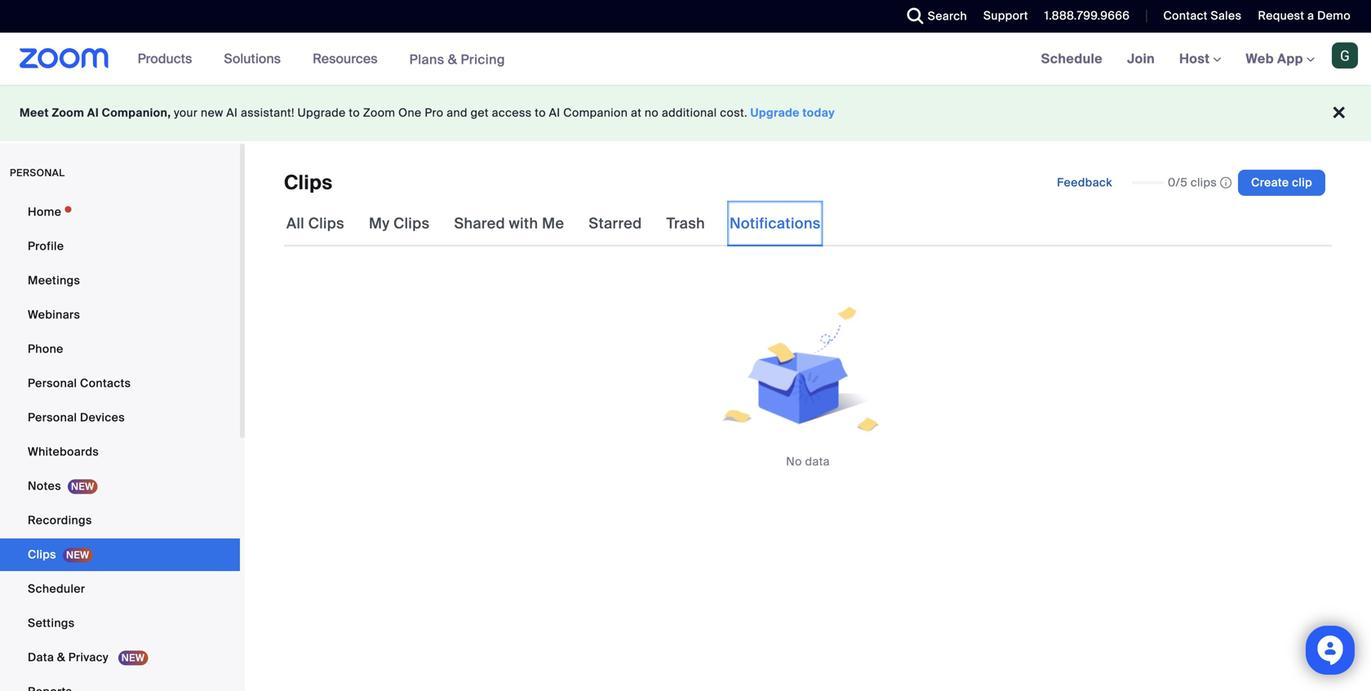Task type: describe. For each thing, give the bounding box(es) containing it.
profile picture image
[[1332, 42, 1358, 69]]

clips inside tab
[[393, 214, 430, 233]]

with
[[509, 214, 538, 233]]

zoom logo image
[[20, 48, 109, 69]]

phone link
[[0, 333, 240, 366]]

today
[[803, 105, 835, 120]]

me
[[542, 214, 564, 233]]

my clips
[[369, 214, 430, 233]]

support
[[984, 8, 1028, 23]]

& for plans
[[448, 51, 457, 68]]

cost.
[[720, 105, 747, 120]]

all clips tab
[[284, 201, 347, 246]]

personal devices link
[[0, 402, 240, 434]]

personal contacts link
[[0, 367, 240, 400]]

1.888.799.9666
[[1045, 8, 1130, 23]]

contact
[[1163, 8, 1208, 23]]

data
[[28, 650, 54, 665]]

trash
[[666, 214, 705, 233]]

pro
[[425, 105, 444, 120]]

no
[[786, 454, 802, 469]]

search button
[[895, 0, 971, 33]]

web app
[[1246, 50, 1303, 67]]

personal contacts
[[28, 376, 131, 391]]

personal for personal devices
[[28, 410, 77, 425]]

data & privacy link
[[0, 642, 240, 674]]

meetings link
[[0, 264, 240, 297]]

devices
[[80, 410, 125, 425]]

clip
[[1292, 175, 1312, 190]]

feedback button
[[1044, 170, 1126, 196]]

request
[[1258, 8, 1305, 23]]

privacy
[[68, 650, 109, 665]]

notifications
[[730, 214, 821, 233]]

shared with me tab
[[452, 201, 567, 246]]

one
[[398, 105, 422, 120]]

assistant!
[[241, 105, 294, 120]]

recordings
[[28, 513, 92, 528]]

resources button
[[313, 33, 385, 85]]

settings
[[28, 616, 75, 631]]

profile link
[[0, 230, 240, 263]]

notes link
[[0, 470, 240, 503]]

and
[[447, 105, 468, 120]]

clips up all clips
[[284, 170, 333, 195]]

0/5 clips
[[1168, 175, 1217, 190]]

new
[[201, 105, 223, 120]]

all clips
[[286, 214, 344, 233]]

get
[[471, 105, 489, 120]]

starred
[[589, 214, 642, 233]]

personal
[[10, 167, 65, 179]]

meet zoom ai companion, footer
[[0, 85, 1371, 141]]

0/5 clips application
[[1132, 175, 1232, 191]]

no data
[[786, 454, 830, 469]]

clips link
[[0, 539, 240, 571]]

meet
[[20, 105, 49, 120]]

create clip button
[[1238, 170, 1326, 196]]

recordings link
[[0, 504, 240, 537]]

clips
[[1191, 175, 1217, 190]]

1 to from the left
[[349, 105, 360, 120]]

meetings navigation
[[1029, 33, 1371, 86]]

a
[[1308, 8, 1314, 23]]

join link
[[1115, 33, 1167, 85]]

products
[[138, 50, 192, 67]]

clips inside tab
[[308, 214, 344, 233]]

product information navigation
[[125, 33, 517, 86]]

at
[[631, 105, 642, 120]]

webinars
[[28, 307, 80, 322]]

your
[[174, 105, 198, 120]]

home
[[28, 204, 61, 220]]

host button
[[1180, 50, 1221, 67]]

meet zoom ai companion, your new ai assistant! upgrade to zoom one pro and get access to ai companion at no additional cost. upgrade today
[[20, 105, 835, 120]]

resources
[[313, 50, 378, 67]]

home link
[[0, 196, 240, 229]]

1 ai from the left
[[87, 105, 99, 120]]



Task type: locate. For each thing, give the bounding box(es) containing it.
plans
[[409, 51, 444, 68]]

2 zoom from the left
[[363, 105, 395, 120]]

1 vertical spatial &
[[57, 650, 65, 665]]

access
[[492, 105, 532, 120]]

app
[[1277, 50, 1303, 67]]

clips up scheduler
[[28, 547, 56, 562]]

1.888.799.9666 button
[[1032, 0, 1134, 33], [1045, 8, 1130, 23]]

1 personal from the top
[[28, 376, 77, 391]]

shared with me
[[454, 214, 564, 233]]

contact sales link
[[1151, 0, 1246, 33], [1163, 8, 1242, 23]]

meetings
[[28, 273, 80, 288]]

2 horizontal spatial ai
[[549, 105, 560, 120]]

plans & pricing
[[409, 51, 505, 68]]

trash tab
[[664, 201, 708, 246]]

2 ai from the left
[[226, 105, 238, 120]]

0 horizontal spatial ai
[[87, 105, 99, 120]]

webinars link
[[0, 299, 240, 331]]

personal inside 'link'
[[28, 376, 77, 391]]

2 to from the left
[[535, 105, 546, 120]]

& inside 'product information' navigation
[[448, 51, 457, 68]]

contacts
[[80, 376, 131, 391]]

feedback
[[1057, 175, 1112, 190]]

settings link
[[0, 607, 240, 640]]

& for data
[[57, 650, 65, 665]]

0 vertical spatial personal
[[28, 376, 77, 391]]

upgrade down 'product information' navigation
[[298, 105, 346, 120]]

zoom
[[52, 105, 84, 120], [363, 105, 395, 120]]

ai right new
[[226, 105, 238, 120]]

to down resources dropdown button
[[349, 105, 360, 120]]

search
[[928, 9, 967, 24]]

companion,
[[102, 105, 171, 120]]

upgrade
[[298, 105, 346, 120], [751, 105, 800, 120]]

personal
[[28, 376, 77, 391], [28, 410, 77, 425]]

personal for personal contacts
[[28, 376, 77, 391]]

clips right all
[[308, 214, 344, 233]]

create clip
[[1251, 175, 1312, 190]]

& inside "link"
[[57, 650, 65, 665]]

0 horizontal spatial upgrade
[[298, 105, 346, 120]]

my
[[369, 214, 390, 233]]

personal devices
[[28, 410, 125, 425]]

products button
[[138, 33, 199, 85]]

whiteboards link
[[0, 436, 240, 468]]

all
[[286, 214, 304, 233]]

shared
[[454, 214, 505, 233]]

contact sales
[[1163, 8, 1242, 23]]

additional
[[662, 105, 717, 120]]

2 upgrade from the left
[[751, 105, 800, 120]]

companion
[[563, 105, 628, 120]]

schedule
[[1041, 50, 1103, 67]]

personal up whiteboards
[[28, 410, 77, 425]]

banner containing products
[[0, 33, 1371, 86]]

notes
[[28, 479, 61, 494]]

clips right my
[[393, 214, 430, 233]]

0 horizontal spatial zoom
[[52, 105, 84, 120]]

1 vertical spatial personal
[[28, 410, 77, 425]]

1 horizontal spatial upgrade
[[751, 105, 800, 120]]

& right data at left
[[57, 650, 65, 665]]

zoom left one
[[363, 105, 395, 120]]

data & privacy
[[28, 650, 112, 665]]

ai left companion
[[549, 105, 560, 120]]

request a demo link
[[1246, 0, 1371, 33], [1258, 8, 1351, 23]]

sales
[[1211, 8, 1242, 23]]

request a demo
[[1258, 8, 1351, 23]]

support link
[[971, 0, 1032, 33], [984, 8, 1028, 23]]

upgrade right cost.
[[751, 105, 800, 120]]

whiteboards
[[28, 444, 99, 460]]

my clips tab
[[366, 201, 432, 246]]

solutions
[[224, 50, 281, 67]]

0 horizontal spatial to
[[349, 105, 360, 120]]

join
[[1127, 50, 1155, 67]]

pricing
[[461, 51, 505, 68]]

scheduler
[[28, 582, 85, 597]]

2 personal from the top
[[28, 410, 77, 425]]

profile
[[28, 239, 64, 254]]

ai left companion,
[[87, 105, 99, 120]]

upgrade today link
[[751, 105, 835, 120]]

tabs of clips tab list
[[284, 201, 823, 246]]

banner
[[0, 33, 1371, 86]]

to right access
[[535, 105, 546, 120]]

&
[[448, 51, 457, 68], [57, 650, 65, 665]]

phone
[[28, 342, 63, 357]]

web
[[1246, 50, 1274, 67]]

scheduler link
[[0, 573, 240, 606]]

1 horizontal spatial zoom
[[363, 105, 395, 120]]

demo
[[1317, 8, 1351, 23]]

no
[[645, 105, 659, 120]]

web app button
[[1246, 50, 1315, 67]]

1 horizontal spatial ai
[[226, 105, 238, 120]]

plans & pricing link
[[409, 51, 505, 68], [409, 51, 505, 68]]

1 horizontal spatial to
[[535, 105, 546, 120]]

0 horizontal spatial &
[[57, 650, 65, 665]]

personal menu menu
[[0, 196, 240, 691]]

0 vertical spatial &
[[448, 51, 457, 68]]

& right plans
[[448, 51, 457, 68]]

1 horizontal spatial &
[[448, 51, 457, 68]]

create
[[1251, 175, 1289, 190]]

zoom right 'meet'
[[52, 105, 84, 120]]

0/5
[[1168, 175, 1188, 190]]

personal down phone on the left of the page
[[28, 376, 77, 391]]

data
[[805, 454, 830, 469]]

host
[[1180, 50, 1213, 67]]

solutions button
[[224, 33, 288, 85]]

1 zoom from the left
[[52, 105, 84, 120]]

clips
[[284, 170, 333, 195], [308, 214, 344, 233], [393, 214, 430, 233], [28, 547, 56, 562]]

3 ai from the left
[[549, 105, 560, 120]]

starred tab
[[586, 201, 644, 246]]

1 upgrade from the left
[[298, 105, 346, 120]]

schedule link
[[1029, 33, 1115, 85]]

clips inside personal menu menu
[[28, 547, 56, 562]]



Task type: vqa. For each thing, say whether or not it's contained in the screenshot.
main content main content
no



